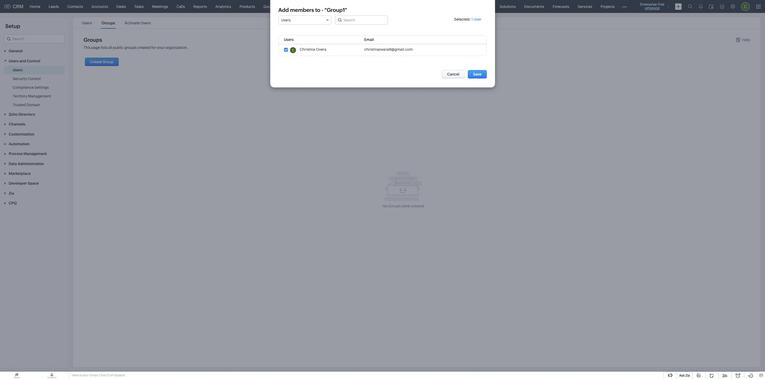 Task type: vqa. For each thing, say whether or not it's contained in the screenshot.
the were
yes



Task type: locate. For each thing, give the bounding box(es) containing it.
here is your smart chat (ctrl+space)
[[72, 374, 125, 378]]

groups inside groups this page lists all public groups created for your organization.
[[84, 37, 102, 43]]

your right for
[[157, 46, 165, 50]]

2 orders from the left
[[332, 4, 343, 9]]

groups inside list
[[102, 21, 115, 25]]

"
[[325, 7, 327, 13], [345, 7, 347, 13]]

calls
[[177, 4, 185, 9]]

chat
[[99, 374, 106, 378]]

 image
[[290, 47, 296, 53]]

create menu image
[[676, 3, 682, 10]]

created
[[137, 46, 151, 50], [411, 204, 424, 208]]

1 vertical spatial created
[[411, 204, 424, 208]]

Users field
[[279, 16, 332, 25]]

1 horizontal spatial "
[[345, 7, 347, 13]]

solutions link
[[496, 0, 520, 13]]

contacts image
[[35, 372, 69, 380]]

forecasts
[[553, 4, 570, 9]]

tasks link
[[130, 0, 148, 13]]

reports
[[194, 4, 207, 9]]

0 horizontal spatial "
[[325, 7, 327, 13]]

add members to - " group1 "
[[279, 7, 347, 13]]

contacts link
[[63, 0, 87, 13]]

were
[[402, 204, 410, 208]]

groups right no
[[389, 204, 401, 208]]

and
[[19, 59, 26, 63]]

0 vertical spatial users link
[[81, 21, 93, 25]]

groups up page
[[84, 37, 102, 43]]

1 vertical spatial control
[[28, 77, 41, 81]]

groups down accounts
[[102, 21, 115, 25]]

reports link
[[189, 0, 211, 13]]

sales
[[285, 4, 294, 9]]

users link down contacts link
[[81, 21, 93, 25]]

accounts
[[92, 4, 108, 9]]

groups for groups
[[102, 21, 115, 25]]

created right were
[[411, 204, 424, 208]]

deals link
[[112, 0, 130, 13]]

users link for security control link
[[13, 67, 23, 73]]

users inside 'field'
[[281, 18, 291, 22]]

christinaovera9@gmail.com
[[365, 47, 413, 52]]

meetings link
[[148, 0, 173, 13]]

here
[[72, 374, 79, 378]]

users and control region
[[0, 66, 69, 109]]

-
[[322, 7, 324, 13]]

compliance
[[13, 85, 34, 90]]

christina
[[300, 47, 316, 52]]

0 horizontal spatial users link
[[13, 67, 23, 73]]

0 vertical spatial your
[[157, 46, 165, 50]]

" right purchase orders
[[345, 7, 347, 13]]

1 orders from the left
[[295, 4, 306, 9]]

control up compliance settings link
[[28, 77, 41, 81]]

orders right purchase
[[332, 4, 343, 9]]

1 horizontal spatial created
[[411, 204, 424, 208]]

0 horizontal spatial created
[[137, 46, 151, 50]]

setup
[[5, 23, 20, 29]]

zia
[[686, 375, 691, 378]]

chats image
[[0, 372, 33, 380]]

1 vertical spatial users link
[[13, 67, 23, 73]]

users down add at the left top of page
[[281, 18, 291, 22]]

control inside dropdown button
[[27, 59, 40, 63]]

ask zia
[[680, 375, 691, 378]]

orders for purchase orders
[[332, 4, 343, 9]]

your right is
[[82, 374, 89, 378]]

deals
[[117, 4, 126, 9]]

purchase
[[315, 4, 331, 9]]

activate users
[[125, 21, 151, 25]]

created left for
[[137, 46, 151, 50]]

purchase orders link
[[311, 0, 348, 13]]

control inside region
[[28, 77, 41, 81]]

sales orders link
[[281, 0, 311, 13]]

documents
[[525, 4, 545, 9]]

security control link
[[13, 76, 41, 81]]

1 horizontal spatial your
[[157, 46, 165, 50]]

forecasts link
[[549, 0, 574, 13]]

control right and
[[27, 59, 40, 63]]

created inside groups this page lists all public groups created for your organization.
[[137, 46, 151, 50]]

analytics
[[216, 4, 231, 9]]

0 horizontal spatial orders
[[295, 4, 306, 9]]

tasks
[[134, 4, 144, 9]]

0 vertical spatial groups
[[102, 21, 115, 25]]

cancel
[[448, 72, 460, 76]]

for
[[151, 46, 156, 50]]

christina overa
[[300, 47, 327, 52]]

to
[[315, 7, 321, 13]]

users left and
[[9, 59, 19, 63]]

users up security
[[13, 68, 23, 72]]

ask
[[680, 375, 685, 378]]

your
[[157, 46, 165, 50], [82, 374, 89, 378]]

1 horizontal spatial orders
[[332, 4, 343, 9]]

members
[[290, 7, 314, 13]]

users link up security
[[13, 67, 23, 73]]

users inside region
[[13, 68, 23, 72]]

crm link
[[4, 4, 23, 9]]

list
[[77, 17, 156, 29]]

domain
[[27, 103, 40, 107]]

" right -
[[325, 7, 327, 13]]

1 vertical spatial groups
[[84, 37, 102, 43]]

1 horizontal spatial users link
[[81, 21, 93, 25]]

trusted
[[13, 103, 26, 107]]

orders right sales
[[295, 4, 306, 9]]

save
[[474, 72, 482, 76]]

contacts
[[67, 4, 83, 9]]

users link
[[81, 21, 93, 25], [13, 67, 23, 73]]

0 vertical spatial control
[[27, 59, 40, 63]]

compliance settings
[[13, 85, 49, 90]]

quotes
[[264, 4, 276, 9]]

1 " from the left
[[325, 7, 327, 13]]

your inside groups this page lists all public groups created for your organization.
[[157, 46, 165, 50]]

groups for groups this page lists all public groups created for your organization.
[[84, 37, 102, 43]]

territory management
[[13, 94, 51, 98]]

group
[[103, 60, 114, 64]]

trial
[[658, 2, 665, 6]]

page
[[91, 46, 100, 50]]

0 vertical spatial created
[[137, 46, 151, 50]]

0 horizontal spatial your
[[82, 374, 89, 378]]

services link
[[574, 0, 597, 13]]

users
[[281, 18, 291, 22], [82, 21, 92, 25], [141, 21, 151, 25], [284, 38, 294, 42], [9, 59, 19, 63], [13, 68, 23, 72]]



Task type: describe. For each thing, give the bounding box(es) containing it.
create menu element
[[673, 0, 686, 13]]

this
[[84, 46, 91, 50]]

2 vertical spatial groups
[[389, 204, 401, 208]]

territory
[[13, 94, 27, 98]]

trusted domain link
[[13, 102, 40, 108]]

public
[[113, 46, 124, 50]]

enterprise-trial upgrade
[[641, 2, 665, 10]]

enterprise-
[[641, 2, 658, 6]]

security
[[13, 77, 27, 81]]

security control
[[13, 77, 41, 81]]

calls link
[[173, 0, 189, 13]]

(ctrl+space)
[[107, 374, 125, 378]]

groups link
[[101, 21, 116, 25]]

smart
[[90, 374, 98, 378]]

create group
[[90, 60, 114, 64]]

users down contacts link
[[82, 21, 92, 25]]

users and control button
[[0, 56, 69, 66]]

users down users 'field'
[[284, 38, 294, 42]]

purchase orders
[[315, 4, 343, 9]]

settings
[[34, 85, 49, 90]]

help
[[743, 38, 751, 42]]

1 vertical spatial your
[[82, 374, 89, 378]]

users inside dropdown button
[[9, 59, 19, 63]]

is
[[79, 374, 82, 378]]

overa
[[316, 47, 327, 52]]

add
[[279, 7, 289, 13]]

compliance settings link
[[13, 85, 49, 90]]

groups
[[124, 46, 137, 50]]

leads link
[[45, 0, 63, 13]]

home
[[30, 4, 40, 9]]

leads
[[49, 4, 59, 9]]

home link
[[26, 0, 45, 13]]

crm
[[13, 4, 23, 9]]

selected : 1 user
[[455, 17, 482, 21]]

projects
[[601, 4, 615, 9]]

sales orders
[[285, 4, 306, 9]]

cancel button
[[442, 70, 465, 79]]

meetings
[[152, 4, 168, 9]]

management
[[28, 94, 51, 98]]

list containing users
[[77, 17, 156, 29]]

users right activate
[[141, 21, 151, 25]]

email
[[365, 38, 374, 42]]

solutions
[[500, 4, 516, 9]]

products
[[240, 4, 255, 9]]

orders for sales orders
[[295, 4, 306, 9]]

upgrade
[[645, 7, 660, 10]]

no groups were created
[[383, 204, 424, 208]]

projects link
[[597, 0, 619, 13]]

users and control
[[9, 59, 40, 63]]

trusted domain
[[13, 103, 40, 107]]

activate
[[125, 21, 140, 25]]

documents link
[[520, 0, 549, 13]]

accounts link
[[87, 0, 112, 13]]

group1
[[327, 7, 345, 13]]

selected
[[455, 17, 470, 21]]

create
[[90, 60, 102, 64]]

all
[[108, 46, 112, 50]]

2 " from the left
[[345, 7, 347, 13]]

users link for groups link
[[81, 21, 93, 25]]

lists
[[101, 46, 108, 50]]

analytics link
[[211, 0, 236, 13]]

services
[[578, 4, 593, 9]]

save button
[[468, 70, 487, 79]]

products link
[[236, 0, 259, 13]]

groups this page lists all public groups created for your organization.
[[84, 37, 188, 50]]

activate users link
[[124, 21, 152, 25]]

territory management link
[[13, 94, 51, 99]]

:
[[470, 17, 471, 21]]

Search text field
[[336, 16, 388, 24]]

create group button
[[85, 58, 119, 66]]

organization.
[[165, 46, 188, 50]]

user
[[474, 17, 482, 21]]

1
[[472, 17, 473, 21]]



